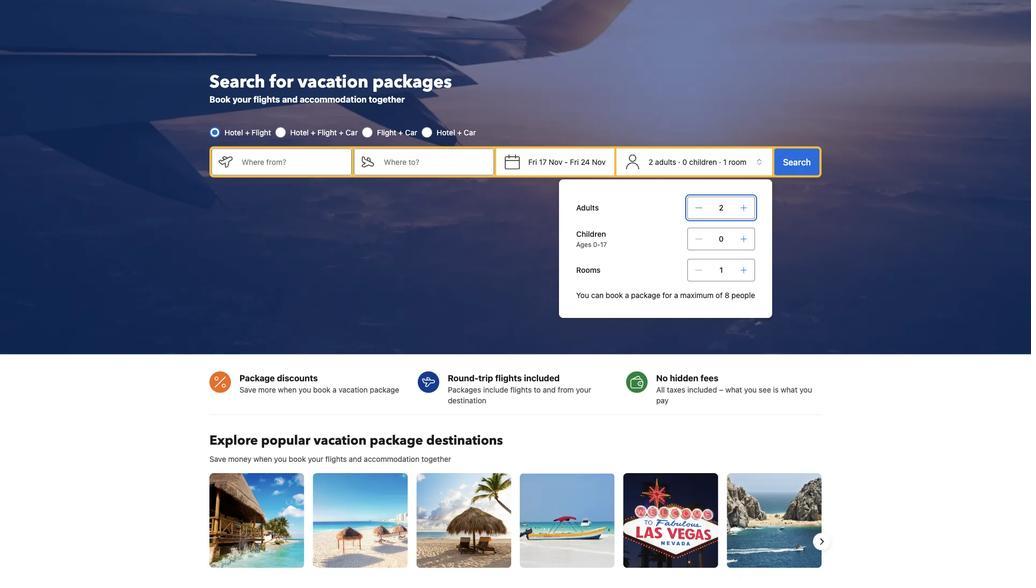 Task type: locate. For each thing, give the bounding box(es) containing it.
when down discounts at the bottom of the page
[[278, 385, 297, 394]]

accommodation inside search for vacation packages book your flights and accommodation together
[[300, 94, 367, 104]]

your for destinations
[[308, 454, 323, 463]]

flight
[[252, 128, 271, 137], [318, 128, 337, 137], [377, 128, 396, 137]]

2 horizontal spatial your
[[576, 385, 591, 394]]

· right the children
[[719, 157, 721, 166]]

1 horizontal spatial and
[[349, 454, 362, 463]]

0 vertical spatial your
[[233, 94, 251, 104]]

2 horizontal spatial car
[[464, 128, 476, 137]]

book down popular
[[289, 454, 306, 463]]

no
[[656, 373, 668, 383]]

search for search for vacation packages book your flights and accommodation together
[[209, 70, 265, 93]]

17 left -
[[539, 157, 547, 166]]

when right money
[[254, 454, 272, 463]]

1 hotel from the left
[[225, 128, 243, 137]]

1 vertical spatial accommodation
[[364, 454, 420, 463]]

2 vertical spatial package
[[370, 432, 423, 449]]

1 horizontal spatial 2
[[719, 203, 724, 212]]

1 vertical spatial your
[[576, 385, 591, 394]]

to
[[534, 385, 541, 394]]

1 vertical spatial and
[[543, 385, 556, 394]]

1 horizontal spatial flight
[[318, 128, 337, 137]]

vacation inside package discounts save more when you book a vacation package
[[339, 385, 368, 394]]

1 up of
[[720, 266, 723, 274]]

1 horizontal spatial a
[[625, 291, 629, 300]]

flights
[[253, 94, 280, 104], [495, 373, 522, 383], [510, 385, 532, 394], [325, 454, 347, 463]]

1 flight from the left
[[252, 128, 271, 137]]

0 horizontal spatial hotel
[[225, 128, 243, 137]]

0 horizontal spatial book
[[289, 454, 306, 463]]

1 vertical spatial package
[[370, 385, 399, 394]]

your right book
[[233, 94, 251, 104]]

1 horizontal spatial save
[[240, 385, 256, 394]]

0 horizontal spatial ·
[[678, 157, 681, 166]]

1 vertical spatial 17
[[600, 241, 607, 248]]

nov
[[549, 157, 563, 166], [592, 157, 606, 166]]

search
[[209, 70, 265, 93], [783, 157, 811, 167]]

17
[[539, 157, 547, 166], [600, 241, 607, 248]]

for
[[270, 70, 293, 93], [663, 291, 672, 300]]

2 vertical spatial vacation
[[314, 432, 367, 449]]

0 vertical spatial for
[[270, 70, 293, 93]]

you inside package discounts save more when you book a vacation package
[[299, 385, 311, 394]]

· right adults
[[678, 157, 681, 166]]

you down popular
[[274, 454, 287, 463]]

children
[[689, 157, 717, 166]]

you can book a package for a maximum of 8 people
[[576, 291, 755, 300]]

fri right -
[[570, 157, 579, 166]]

0 vertical spatial search
[[209, 70, 265, 93]]

when
[[278, 385, 297, 394], [254, 454, 272, 463]]

1 vertical spatial save
[[209, 454, 226, 463]]

1 horizontal spatial for
[[663, 291, 672, 300]]

2 vertical spatial book
[[289, 454, 306, 463]]

hotel up where from? field
[[290, 128, 309, 137]]

3 hotel from the left
[[437, 128, 455, 137]]

0
[[683, 157, 687, 166], [719, 234, 724, 243]]

your inside search for vacation packages book your flights and accommodation together
[[233, 94, 251, 104]]

included up to
[[524, 373, 560, 383]]

0 horizontal spatial 2
[[649, 157, 653, 166]]

0 vertical spatial 1
[[723, 157, 727, 166]]

for inside search for vacation packages book your flights and accommodation together
[[270, 70, 293, 93]]

discounts
[[277, 373, 318, 383]]

2 nov from the left
[[592, 157, 606, 166]]

children
[[576, 230, 606, 238]]

fees
[[701, 373, 719, 383]]

book down discounts at the bottom of the page
[[313, 385, 331, 394]]

1 + from the left
[[245, 128, 250, 137]]

1 horizontal spatial search
[[783, 157, 811, 167]]

0 vertical spatial vacation
[[298, 70, 368, 93]]

package inside package discounts save more when you book a vacation package
[[370, 385, 399, 394]]

together down packages
[[369, 94, 405, 104]]

1 horizontal spatial car
[[405, 128, 417, 137]]

car for hotel + car
[[464, 128, 476, 137]]

0 horizontal spatial search
[[209, 70, 265, 93]]

2 horizontal spatial book
[[606, 291, 623, 300]]

0 horizontal spatial and
[[282, 94, 298, 104]]

1 horizontal spatial hotel
[[290, 128, 309, 137]]

1 vertical spatial search
[[783, 157, 811, 167]]

fri
[[528, 157, 537, 166], [570, 157, 579, 166]]

2 + from the left
[[311, 128, 316, 137]]

1 horizontal spatial nov
[[592, 157, 606, 166]]

0 horizontal spatial 0
[[683, 157, 687, 166]]

next image
[[815, 535, 828, 548]]

save down package
[[240, 385, 256, 394]]

1 vertical spatial included
[[688, 385, 717, 394]]

2 horizontal spatial hotel
[[437, 128, 455, 137]]

search inside button
[[783, 157, 811, 167]]

2 vertical spatial and
[[349, 454, 362, 463]]

together down the destinations
[[422, 454, 451, 463]]

and inside explore popular vacation package destinations save money when you book your flights and accommodation together
[[349, 454, 362, 463]]

0 horizontal spatial together
[[369, 94, 405, 104]]

people
[[732, 291, 755, 300]]

you left see
[[744, 385, 757, 394]]

nov left -
[[549, 157, 563, 166]]

1 vertical spatial for
[[663, 291, 672, 300]]

2 for 2 adults · 0 children · 1 room
[[649, 157, 653, 166]]

your inside round-trip flights included packages include flights to and from your destination
[[576, 385, 591, 394]]

0 horizontal spatial what
[[726, 385, 742, 394]]

money
[[228, 454, 251, 463]]

1 horizontal spatial your
[[308, 454, 323, 463]]

save left money
[[209, 454, 226, 463]]

no hidden fees all taxes included – what you see is what you pay
[[656, 373, 812, 405]]

0 vertical spatial 0
[[683, 157, 687, 166]]

1 horizontal spatial book
[[313, 385, 331, 394]]

0 horizontal spatial for
[[270, 70, 293, 93]]

1 vertical spatial 0
[[719, 234, 724, 243]]

1 left room
[[723, 157, 727, 166]]

0 vertical spatial 17
[[539, 157, 547, 166]]

destination
[[448, 396, 486, 405]]

you down discounts at the bottom of the page
[[299, 385, 311, 394]]

hidden
[[670, 373, 699, 383]]

vacation
[[298, 70, 368, 93], [339, 385, 368, 394], [314, 432, 367, 449]]

save
[[240, 385, 256, 394], [209, 454, 226, 463]]

0 horizontal spatial included
[[524, 373, 560, 383]]

0 vertical spatial together
[[369, 94, 405, 104]]

hotel down book
[[225, 128, 243, 137]]

2 horizontal spatial and
[[543, 385, 556, 394]]

packages
[[373, 70, 452, 93]]

see
[[759, 385, 771, 394]]

3 car from the left
[[464, 128, 476, 137]]

0 horizontal spatial when
[[254, 454, 272, 463]]

vacation inside search for vacation packages book your flights and accommodation together
[[298, 70, 368, 93]]

included inside round-trip flights included packages include flights to and from your destination
[[524, 373, 560, 383]]

hotel
[[225, 128, 243, 137], [290, 128, 309, 137], [437, 128, 455, 137]]

2 down 2 adults · 0 children · 1 room
[[719, 203, 724, 212]]

0 vertical spatial accommodation
[[300, 94, 367, 104]]

1 vertical spatial vacation
[[339, 385, 368, 394]]

hotel up where to? field
[[437, 128, 455, 137]]

1 horizontal spatial when
[[278, 385, 297, 394]]

1 horizontal spatial fri
[[570, 157, 579, 166]]

included down the 'fees'
[[688, 385, 717, 394]]

1 horizontal spatial included
[[688, 385, 717, 394]]

+
[[245, 128, 250, 137], [311, 128, 316, 137], [339, 128, 344, 137], [399, 128, 403, 137], [457, 128, 462, 137]]

included
[[524, 373, 560, 383], [688, 385, 717, 394]]

explore
[[209, 432, 258, 449]]

1 horizontal spatial what
[[781, 385, 798, 394]]

book inside explore popular vacation package destinations save money when you book your flights and accommodation together
[[289, 454, 306, 463]]

0 horizontal spatial car
[[346, 128, 358, 137]]

2 left adults
[[649, 157, 653, 166]]

0 vertical spatial included
[[524, 373, 560, 383]]

package inside explore popular vacation package destinations save money when you book your flights and accommodation together
[[370, 432, 423, 449]]

what right is
[[781, 385, 798, 394]]

0 vertical spatial and
[[282, 94, 298, 104]]

your
[[233, 94, 251, 104], [576, 385, 591, 394], [308, 454, 323, 463]]

·
[[678, 157, 681, 166], [719, 157, 721, 166]]

packages
[[448, 385, 481, 394]]

your for packages
[[576, 385, 591, 394]]

vacation for packages
[[298, 70, 368, 93]]

trip
[[479, 373, 493, 383]]

1 vertical spatial when
[[254, 454, 272, 463]]

2 flight from the left
[[318, 128, 337, 137]]

package discounts save more when you book a vacation package
[[240, 373, 399, 394]]

1 horizontal spatial ·
[[719, 157, 721, 166]]

of
[[716, 291, 723, 300]]

fri left -
[[528, 157, 537, 166]]

what right –
[[726, 385, 742, 394]]

24
[[581, 157, 590, 166]]

book right can
[[606, 291, 623, 300]]

17 down children
[[600, 241, 607, 248]]

package
[[240, 373, 275, 383]]

Where from? field
[[233, 148, 352, 175]]

1 · from the left
[[678, 157, 681, 166]]

0 horizontal spatial nov
[[549, 157, 563, 166]]

4 + from the left
[[399, 128, 403, 137]]

0 vertical spatial 2
[[649, 157, 653, 166]]

book
[[606, 291, 623, 300], [313, 385, 331, 394], [289, 454, 306, 463]]

0 horizontal spatial save
[[209, 454, 226, 463]]

your inside explore popular vacation package destinations save money when you book your flights and accommodation together
[[308, 454, 323, 463]]

1 vertical spatial together
[[422, 454, 451, 463]]

together
[[369, 94, 405, 104], [422, 454, 451, 463]]

your down popular
[[308, 454, 323, 463]]

you
[[299, 385, 311, 394], [744, 385, 757, 394], [800, 385, 812, 394], [274, 454, 287, 463]]

package
[[631, 291, 661, 300], [370, 385, 399, 394], [370, 432, 423, 449]]

children ages 0-17
[[576, 230, 607, 248]]

1 horizontal spatial together
[[422, 454, 451, 463]]

your right the from
[[576, 385, 591, 394]]

2 car from the left
[[405, 128, 417, 137]]

2 hotel from the left
[[290, 128, 309, 137]]

0 horizontal spatial fri
[[528, 157, 537, 166]]

1
[[723, 157, 727, 166], [720, 266, 723, 274]]

1 vertical spatial 1
[[720, 266, 723, 274]]

vacation inside explore popular vacation package destinations save money when you book your flights and accommodation together
[[314, 432, 367, 449]]

0 horizontal spatial 17
[[539, 157, 547, 166]]

0 horizontal spatial your
[[233, 94, 251, 104]]

flights inside explore popular vacation package destinations save money when you book your flights and accommodation together
[[325, 454, 347, 463]]

1 horizontal spatial 0
[[719, 234, 724, 243]]

17 inside 'children ages 0-17'
[[600, 241, 607, 248]]

2
[[649, 157, 653, 166], [719, 203, 724, 212]]

5 + from the left
[[457, 128, 462, 137]]

1 vertical spatial book
[[313, 385, 331, 394]]

search inside search for vacation packages book your flights and accommodation together
[[209, 70, 265, 93]]

1 vertical spatial 2
[[719, 203, 724, 212]]

nov right 24
[[592, 157, 606, 166]]

1 what from the left
[[726, 385, 742, 394]]

1 horizontal spatial 17
[[600, 241, 607, 248]]

a
[[625, 291, 629, 300], [674, 291, 678, 300], [333, 385, 337, 394]]

hotel for hotel + flight + car
[[290, 128, 309, 137]]

0 horizontal spatial a
[[333, 385, 337, 394]]

what
[[726, 385, 742, 394], [781, 385, 798, 394]]

together inside explore popular vacation package destinations save money when you book your flights and accommodation together
[[422, 454, 451, 463]]

–
[[719, 385, 724, 394]]

0 vertical spatial save
[[240, 385, 256, 394]]

2 horizontal spatial flight
[[377, 128, 396, 137]]

accommodation inside explore popular vacation package destinations save money when you book your flights and accommodation together
[[364, 454, 420, 463]]

0 horizontal spatial flight
[[252, 128, 271, 137]]

0 vertical spatial when
[[278, 385, 297, 394]]

car
[[346, 128, 358, 137], [405, 128, 417, 137], [464, 128, 476, 137]]

and
[[282, 94, 298, 104], [543, 385, 556, 394], [349, 454, 362, 463]]

accommodation
[[300, 94, 367, 104], [364, 454, 420, 463]]

2 vertical spatial your
[[308, 454, 323, 463]]



Task type: describe. For each thing, give the bounding box(es) containing it.
flights inside search for vacation packages book your flights and accommodation together
[[253, 94, 280, 104]]

flight for hotel + flight + car
[[318, 128, 337, 137]]

book inside package discounts save more when you book a vacation package
[[313, 385, 331, 394]]

2 adults · 0 children · 1 room
[[649, 157, 747, 166]]

+ for hotel + flight
[[245, 128, 250, 137]]

search for search
[[783, 157, 811, 167]]

hotel for hotel + flight
[[225, 128, 243, 137]]

search for vacation packages book your flights and accommodation together
[[209, 70, 452, 104]]

1 car from the left
[[346, 128, 358, 137]]

you
[[576, 291, 589, 300]]

8
[[725, 291, 730, 300]]

3 + from the left
[[339, 128, 344, 137]]

is
[[773, 385, 779, 394]]

flight for hotel + flight
[[252, 128, 271, 137]]

a inside package discounts save more when you book a vacation package
[[333, 385, 337, 394]]

pay
[[656, 396, 669, 405]]

more
[[258, 385, 276, 394]]

explore popular vacation package destinations region
[[201, 473, 830, 580]]

0 vertical spatial book
[[606, 291, 623, 300]]

explore popular vacation package destinations save money when you book your flights and accommodation together
[[209, 432, 503, 463]]

search button
[[775, 148, 820, 175]]

and inside search for vacation packages book your flights and accommodation together
[[282, 94, 298, 104]]

rooms
[[576, 266, 601, 274]]

adults
[[655, 157, 676, 166]]

together inside search for vacation packages book your flights and accommodation together
[[369, 94, 405, 104]]

book
[[209, 94, 231, 104]]

0-
[[593, 241, 600, 248]]

+ for hotel + car
[[457, 128, 462, 137]]

Where to? field
[[375, 148, 494, 175]]

ages
[[576, 241, 592, 248]]

2 horizontal spatial a
[[674, 291, 678, 300]]

included inside no hidden fees all taxes included – what you see is what you pay
[[688, 385, 717, 394]]

2 for 2
[[719, 203, 724, 212]]

from
[[558, 385, 574, 394]]

round-
[[448, 373, 479, 383]]

hotel + flight
[[225, 128, 271, 137]]

destinations
[[426, 432, 503, 449]]

round-trip flights included packages include flights to and from your destination
[[448, 373, 591, 405]]

and inside round-trip flights included packages include flights to and from your destination
[[543, 385, 556, 394]]

2 fri from the left
[[570, 157, 579, 166]]

popular
[[261, 432, 310, 449]]

car for flight + car
[[405, 128, 417, 137]]

save inside package discounts save more when you book a vacation package
[[240, 385, 256, 394]]

when inside explore popular vacation package destinations save money when you book your flights and accommodation together
[[254, 454, 272, 463]]

hotel + flight + car
[[290, 128, 358, 137]]

all
[[656, 385, 665, 394]]

you inside explore popular vacation package destinations save money when you book your flights and accommodation together
[[274, 454, 287, 463]]

+ for flight + car
[[399, 128, 403, 137]]

vacation for package
[[314, 432, 367, 449]]

room
[[729, 157, 747, 166]]

you right is
[[800, 385, 812, 394]]

+ for hotel + flight + car
[[311, 128, 316, 137]]

2 what from the left
[[781, 385, 798, 394]]

adults
[[576, 203, 599, 212]]

hotel for hotel + car
[[437, 128, 455, 137]]

1 nov from the left
[[549, 157, 563, 166]]

3 flight from the left
[[377, 128, 396, 137]]

save inside explore popular vacation package destinations save money when you book your flights and accommodation together
[[209, 454, 226, 463]]

2 · from the left
[[719, 157, 721, 166]]

hotel + car
[[437, 128, 476, 137]]

when inside package discounts save more when you book a vacation package
[[278, 385, 297, 394]]

0 vertical spatial package
[[631, 291, 661, 300]]

1 fri from the left
[[528, 157, 537, 166]]

maximum
[[680, 291, 714, 300]]

flight + car
[[377, 128, 417, 137]]

can
[[591, 291, 604, 300]]

-
[[565, 157, 568, 166]]

fri 17 nov - fri 24 nov
[[528, 157, 606, 166]]

include
[[483, 385, 508, 394]]

taxes
[[667, 385, 686, 394]]



Task type: vqa. For each thing, say whether or not it's contained in the screenshot.
THE A in the Are there rooms with a private bathroom?
no



